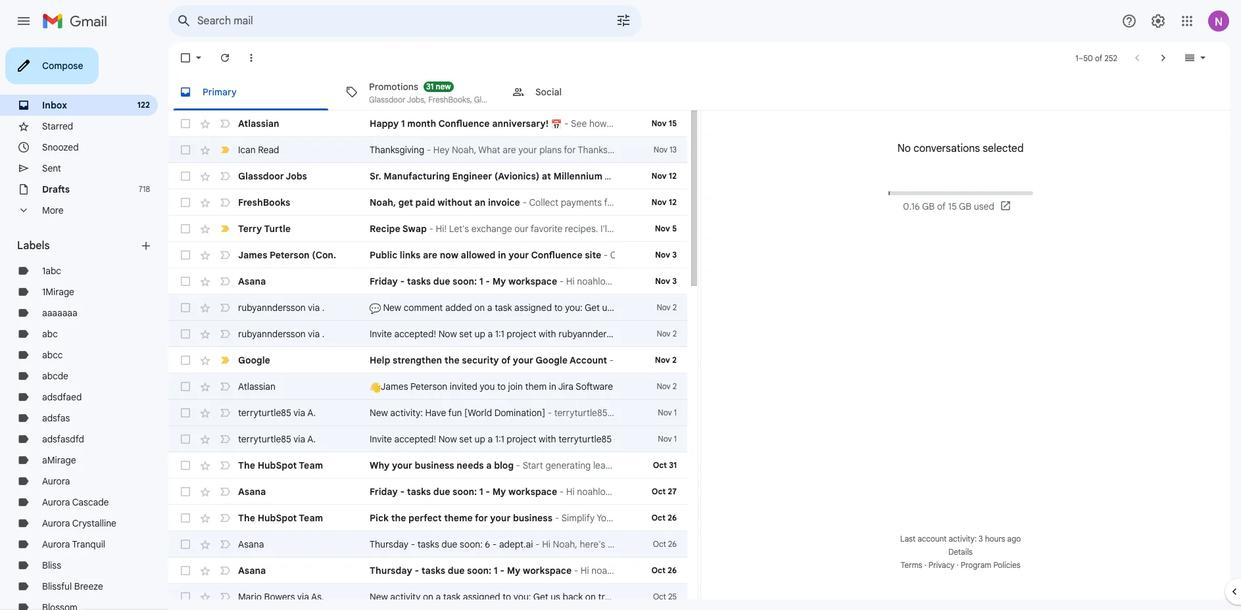 Task type: locate. For each thing, give the bounding box(es) containing it.
0 vertical spatial with
[[539, 328, 556, 340]]

1 horizontal spatial ·
[[957, 561, 959, 570]]

nov 2 for atlassian
[[657, 382, 677, 391]]

0 horizontal spatial james
[[238, 249, 267, 261]]

james
[[238, 249, 267, 261], [381, 381, 408, 393]]

None search field
[[168, 5, 642, 37]]

strengthen
[[393, 355, 442, 366]]

aurora down amirage
[[42, 476, 70, 488]]

new for new activity on a task assigned to you: get us back on track
[[370, 591, 388, 603]]

1 accepted! from the top
[[394, 328, 436, 340]]

why your business needs a blog -
[[370, 460, 523, 472]]

the for why your business needs a blog -
[[238, 460, 255, 472]]

hours
[[985, 534, 1006, 544]]

assigned up invite accepted! now set up a 1:1 project with rubyanndersson link at bottom
[[515, 302, 552, 314]]

0 vertical spatial team
[[299, 460, 323, 472]]

2 friday from the top
[[370, 486, 398, 498]]

1 vertical spatial hubspot
[[258, 513, 297, 524]]

the hubspot team for pick
[[238, 513, 323, 524]]

1 the from the top
[[238, 460, 255, 472]]

0 vertical spatial task
[[495, 302, 512, 314]]

james for james peterson (con.
[[238, 249, 267, 261]]

back
[[614, 302, 635, 314], [563, 591, 583, 603]]

1 horizontal spatial business
[[513, 513, 553, 524]]

for
[[923, 170, 936, 182], [475, 513, 488, 524]]

0 vertical spatial friday - tasks due soon: 1 - my workspace -
[[370, 276, 566, 288]]

1 vertical spatial rubyanndersson via .
[[238, 328, 325, 340]]

· down details link
[[957, 561, 959, 570]]

the hubspot team
[[238, 460, 323, 472], [238, 513, 323, 524]]

ago
[[1008, 534, 1021, 544]]

1 now from the top
[[439, 328, 457, 340]]

2 vertical spatial 26
[[668, 566, 677, 576]]

adsfasdfd
[[42, 434, 84, 445]]

business left needs
[[415, 460, 454, 472]]

tasks up perfect at bottom left
[[407, 486, 431, 498]]

set down the new activity: have fun [world domination] -
[[459, 434, 472, 445]]

a
[[487, 302, 492, 314], [488, 328, 493, 340], [488, 434, 493, 445], [486, 460, 492, 472], [436, 591, 441, 603]]

of for gb
[[937, 201, 946, 213]]

search mail image
[[172, 9, 196, 33]]

no conversations selected main content
[[168, 42, 1231, 611]]

1 the hubspot team from the top
[[238, 460, 323, 472]]

0 vertical spatial track
[[650, 302, 671, 314]]

1 vertical spatial oct 26
[[653, 539, 677, 549]]

2 the from the top
[[238, 513, 255, 524]]

1 vertical spatial a.
[[307, 434, 316, 445]]

1 vertical spatial 31
[[669, 461, 677, 470]]

the right pick
[[391, 513, 406, 524]]

my down the public links are now allowed in your confluence site -
[[493, 276, 506, 288]]

2 horizontal spatial of
[[1095, 53, 1103, 63]]

8
[[784, 170, 789, 182]]

1 horizontal spatial you:
[[565, 302, 583, 314]]

inbox link
[[42, 99, 67, 111]]

thursday for thursday - tasks due soon: 6 - adept.ai -
[[370, 539, 409, 551]]

1 nov 3 from the top
[[655, 250, 677, 260]]

1:1 inside invite accepted! now set up a 1:1 project with rubyanndersson link
[[495, 328, 504, 340]]

promotions
[[369, 81, 418, 92]]

1 horizontal spatial activity:
[[949, 534, 977, 544]]

for right theme at the left of page
[[475, 513, 488, 524]]

task up invite accepted! now set up a 1:1 project with rubyanndersson link at bottom
[[495, 302, 512, 314]]

1 vertical spatial .
[[322, 328, 325, 340]]

0 vertical spatial a.
[[307, 407, 316, 419]]

2 nov 12 from the top
[[652, 197, 677, 207]]

for right 'ca'
[[923, 170, 936, 182]]

theme
[[444, 513, 473, 524]]

1 thursday from the top
[[370, 539, 409, 551]]

nov 3 for friday - tasks due soon: 1 - my workspace -
[[655, 276, 677, 286]]

2 aurora from the top
[[42, 497, 70, 509]]

aurora crystalline link
[[42, 518, 116, 530]]

1 asana from the top
[[238, 276, 266, 288]]

2 vertical spatial workspace
[[523, 565, 572, 577]]

Search mail text field
[[197, 14, 579, 28]]

2 terryturtle85 via a. from the top
[[238, 434, 316, 445]]

friday - tasks due soon: 1 - my workspace - up added
[[370, 276, 566, 288]]

👋 image
[[370, 382, 381, 393]]

peterson up have
[[411, 381, 448, 393]]

nov
[[652, 118, 667, 128], [654, 145, 668, 155], [652, 171, 667, 181], [652, 197, 667, 207], [655, 224, 670, 234], [655, 250, 670, 260], [655, 276, 670, 286], [657, 303, 671, 313], [657, 329, 671, 339], [655, 355, 670, 365], [657, 382, 671, 391], [658, 408, 672, 418], [658, 434, 672, 444]]

in left the los
[[838, 170, 846, 182]]

thursday down pick
[[370, 539, 409, 551]]

soon: up added
[[453, 276, 477, 288]]

nov 2 for google
[[655, 355, 677, 365]]

1 2 from the top
[[673, 303, 677, 313]]

asana for thursday - tasks due soon: 1 - my workspace -
[[238, 565, 266, 577]]

confluence left site
[[531, 249, 583, 261]]

2 2 from the top
[[673, 329, 677, 339]]

1 horizontal spatial peterson
[[411, 381, 448, 393]]

1 vertical spatial us
[[551, 591, 561, 603]]

have
[[425, 407, 446, 419]]

activity: left have
[[390, 407, 423, 419]]

2 accepted! from the top
[[394, 434, 436, 445]]

1 vertical spatial 12
[[669, 197, 677, 207]]

help
[[370, 355, 390, 366]]

1 a. from the top
[[307, 407, 316, 419]]

new down 👋 image
[[370, 407, 388, 419]]

jobs
[[817, 170, 835, 182]]

invite up why
[[370, 434, 392, 445]]

2 horizontal spatial in
[[838, 170, 846, 182]]

2 the hubspot team from the top
[[238, 513, 323, 524]]

up for terryturtle85
[[475, 434, 485, 445]]

· right the terms
[[925, 561, 927, 570]]

1 vertical spatial nov 1
[[658, 434, 677, 444]]

project down the new comment added on a task assigned to you: get us back on track link
[[507, 328, 537, 340]]

2 friday - tasks due soon: 1 - my workspace - from the top
[[370, 486, 566, 498]]

with down domination]
[[539, 434, 556, 445]]

aurora up aurora tranquil
[[42, 518, 70, 530]]

new comment added on a task assigned to you: get us back on track link
[[370, 301, 671, 314]]

project for rubyanndersson
[[507, 328, 537, 340]]

confluence right month
[[438, 118, 490, 130]]

more button
[[0, 200, 158, 221]]

hubspot for pick
[[258, 513, 297, 524]]

noah, get paid without an invoice -
[[370, 197, 529, 209]]

1 horizontal spatial james
[[381, 381, 408, 393]]

now down added
[[439, 328, 457, 340]]

0 vertical spatial atlassian
[[238, 118, 279, 130]]

with down new comment added on a task assigned to you: get us back on track
[[539, 328, 556, 340]]

0 vertical spatial accepted!
[[394, 328, 436, 340]]

invite down 💬 icon
[[370, 328, 392, 340]]

0 horizontal spatial back
[[563, 591, 583, 603]]

10 row from the top
[[168, 347, 688, 374]]

without
[[438, 197, 472, 209]]

1 vertical spatial in
[[498, 249, 506, 261]]

2 26 from the top
[[668, 539, 677, 549]]

0 horizontal spatial of
[[501, 355, 511, 366]]

assigned down thursday - tasks due soon: 1 - my workspace -
[[463, 591, 501, 603]]

cascade
[[72, 497, 109, 509]]

oct for friday - tasks due soon: 1 - my workspace -
[[652, 487, 666, 497]]

1 horizontal spatial gb
[[959, 201, 972, 213]]

12
[[669, 171, 677, 181], [669, 197, 677, 207]]

[world
[[465, 407, 492, 419]]

0 horizontal spatial the
[[391, 513, 406, 524]]

12 left a
[[669, 171, 677, 181]]

thursday up 'activity'
[[370, 565, 412, 577]]

nov 12 up nov 5 on the top right of the page
[[652, 197, 677, 207]]

12 up 5
[[669, 197, 677, 207]]

1 vertical spatial team
[[299, 513, 323, 524]]

1 vertical spatial friday - tasks due soon: 1 - my workspace -
[[370, 486, 566, 498]]

set for rubyanndersson
[[459, 328, 472, 340]]

primary tab
[[168, 74, 334, 111]]

1 vertical spatial confluence
[[531, 249, 583, 261]]

5 row from the top
[[168, 216, 688, 242]]

workspace up new comment added on a task assigned to you: get us back on track
[[509, 276, 557, 288]]

0 horizontal spatial for
[[475, 513, 488, 524]]

2 team from the top
[[299, 513, 323, 524]]

0 horizontal spatial in
[[498, 249, 506, 261]]

follow link to manage storage image
[[1000, 200, 1013, 213]]

now for invite accepted! now set up a 1:1 project with terryturtle85 -
[[439, 434, 457, 445]]

aurora for aurora link
[[42, 476, 70, 488]]

0 vertical spatial invite
[[370, 328, 392, 340]]

my down adept.ai
[[507, 565, 521, 577]]

0 vertical spatial the
[[238, 460, 255, 472]]

asana for thursday - tasks due soon: 6 - adept.ai -
[[238, 539, 264, 551]]

0 vertical spatial 26
[[668, 513, 677, 523]]

business up adept.ai
[[513, 513, 553, 524]]

friday - tasks due soon: 1 - my workspace - down needs
[[370, 486, 566, 498]]

aaaaaaa
[[42, 307, 77, 319]]

at
[[542, 170, 551, 182]]

15 up 13
[[669, 118, 677, 128]]

invite for invite accepted! now set up a 1:1 project with terryturtle85 -
[[370, 434, 392, 445]]

privacy
[[929, 561, 955, 570]]

confluence
[[438, 118, 490, 130], [531, 249, 583, 261]]

0 vertical spatial you:
[[565, 302, 583, 314]]

1abc
[[42, 265, 61, 277]]

peterson for (con.
[[270, 249, 310, 261]]

0 vertical spatial terryturtle85 via a.
[[238, 407, 316, 419]]

james down the 'terry'
[[238, 249, 267, 261]]

3 2 from the top
[[672, 355, 677, 365]]

nov 3 for public links are now allowed in your confluence site -
[[655, 250, 677, 260]]

2 row from the top
[[168, 137, 688, 163]]

0 vertical spatial nov 3
[[655, 250, 677, 260]]

0 vertical spatial activity:
[[390, 407, 423, 419]]

2 vertical spatial new
[[370, 591, 388, 603]]

4 asana from the top
[[238, 565, 266, 577]]

0 vertical spatial the hubspot team
[[238, 460, 323, 472]]

nov 2 for rubyanndersson via .
[[657, 303, 677, 313]]

💬 image
[[370, 303, 381, 314]]

3 26 from the top
[[668, 566, 677, 576]]

friday
[[370, 276, 398, 288], [370, 486, 398, 498]]

4 aurora from the top
[[42, 539, 70, 551]]

accepted! down have
[[394, 434, 436, 445]]

1 vertical spatial accepted!
[[394, 434, 436, 445]]

invoice
[[488, 197, 520, 209]]

more image
[[245, 51, 258, 64]]

1 vertical spatial nov 3
[[655, 276, 677, 286]]

1 nov 12 from the top
[[652, 171, 677, 181]]

activity: up details
[[949, 534, 977, 544]]

3 aurora from the top
[[42, 518, 70, 530]]

us
[[602, 302, 612, 314], [551, 591, 561, 603]]

0 horizontal spatial business
[[415, 460, 454, 472]]

gb left used
[[959, 201, 972, 213]]

now
[[440, 249, 459, 261]]

happy 1 month confluence anniversary!
[[370, 118, 551, 130]]

help strengthen the security of your google account -
[[370, 355, 616, 366]]

1 vertical spatial now
[[439, 434, 457, 445]]

workspace down adept.ai
[[523, 565, 572, 577]]

0 horizontal spatial google
[[238, 355, 270, 366]]

of right the security
[[501, 355, 511, 366]]

2 nov 3 from the top
[[655, 276, 677, 286]]

project for terryturtle85
[[507, 434, 537, 445]]

1 vertical spatial new
[[370, 407, 388, 419]]

starred link
[[42, 120, 73, 132]]

1 project from the top
[[507, 328, 537, 340]]

1 vertical spatial assigned
[[463, 591, 501, 603]]

0 vertical spatial confluence
[[438, 118, 490, 130]]

via
[[308, 302, 320, 314], [308, 328, 320, 340], [294, 407, 305, 419], [294, 434, 305, 445], [297, 591, 309, 603]]

row
[[168, 111, 688, 137], [168, 137, 688, 163], [168, 163, 1010, 189], [168, 189, 688, 216], [168, 216, 688, 242], [168, 242, 688, 268], [168, 268, 688, 295], [168, 295, 688, 321], [168, 321, 688, 347], [168, 347, 688, 374], [168, 374, 688, 400], [168, 400, 688, 426], [168, 426, 688, 453], [168, 453, 688, 479], [168, 479, 688, 505], [168, 505, 688, 532], [168, 532, 688, 558], [168, 558, 688, 584], [168, 584, 688, 611]]

16 row from the top
[[168, 505, 688, 532]]

2 1:1 from the top
[[495, 434, 504, 445]]

6 row from the top
[[168, 242, 688, 268]]

1 12 from the top
[[669, 171, 677, 181]]

0 vertical spatial nov 12
[[652, 171, 677, 181]]

0 vertical spatial oct 26
[[652, 513, 677, 523]]

now up why your business needs a blog -
[[439, 434, 457, 445]]

1 horizontal spatial assigned
[[515, 302, 552, 314]]

apply
[[959, 170, 985, 182]]

now for invite accepted! now set up a 1:1 project with rubyanndersson
[[439, 328, 457, 340]]

3 row from the top
[[168, 163, 1010, 189]]

you
[[480, 381, 495, 393]]

19 row from the top
[[168, 584, 688, 611]]

0 horizontal spatial confluence
[[438, 118, 490, 130]]

1 nov 1 from the top
[[658, 408, 677, 418]]

1 up from the top
[[475, 328, 485, 340]]

📅 image
[[551, 119, 562, 130]]

1 friday from the top
[[370, 276, 398, 288]]

2 vertical spatial to
[[503, 591, 511, 603]]

peterson down turtle
[[270, 249, 310, 261]]

you: up account
[[565, 302, 583, 314]]

the
[[445, 355, 460, 366], [391, 513, 406, 524]]

1 horizontal spatial us
[[602, 302, 612, 314]]

0 horizontal spatial ·
[[925, 561, 927, 570]]

you: down adept.ai
[[514, 591, 531, 603]]

0 vertical spatial hubspot
[[258, 460, 297, 472]]

conversations
[[914, 142, 980, 155]]

0 vertical spatial of
[[1095, 53, 1103, 63]]

new
[[436, 81, 451, 91]]

0 horizontal spatial get
[[533, 591, 548, 603]]

3 inside last account activity: 3 hours ago details terms · privacy · program policies
[[979, 534, 983, 544]]

project down domination]
[[507, 434, 537, 445]]

in right the 'allowed'
[[498, 249, 506, 261]]

toggle split pane mode image
[[1184, 51, 1197, 64]]

1 · from the left
[[925, 561, 927, 570]]

31 up 27
[[669, 461, 677, 470]]

aurora
[[42, 476, 70, 488], [42, 497, 70, 509], [42, 518, 70, 530], [42, 539, 70, 551]]

thursday - tasks due soon: 6 - adept.ai -
[[370, 539, 542, 551]]

tasks down perfect at bottom left
[[418, 539, 439, 551]]

4 row from the top
[[168, 189, 688, 216]]

program
[[961, 561, 992, 570]]

labels heading
[[17, 239, 139, 253]]

terryturtle85 via a.
[[238, 407, 316, 419], [238, 434, 316, 445]]

oct for why your business needs a blog -
[[653, 461, 667, 470]]

project
[[507, 328, 537, 340], [507, 434, 537, 445]]

0.16
[[903, 201, 920, 213]]

the left the security
[[445, 355, 460, 366]]

1 vertical spatial friday
[[370, 486, 398, 498]]

workspace
[[509, 276, 557, 288], [509, 486, 557, 498], [523, 565, 572, 577]]

4 2 from the top
[[673, 382, 677, 391]]

set for terryturtle85
[[459, 434, 472, 445]]

hubspot for why
[[258, 460, 297, 472]]

terryturtle85
[[238, 407, 291, 419], [238, 434, 291, 445], [559, 434, 612, 445]]

new activity on a task assigned to you: get us back on track
[[370, 591, 620, 603]]

new right 💬 icon
[[383, 302, 401, 314]]

in left jira
[[549, 381, 557, 393]]

james down help
[[381, 381, 408, 393]]

0 vertical spatial my
[[493, 276, 506, 288]]

gmail image
[[42, 8, 114, 34]]

2 gb from the left
[[959, 201, 972, 213]]

2 · from the left
[[957, 561, 959, 570]]

2 set from the top
[[459, 434, 472, 445]]

a right 'activity'
[[436, 591, 441, 603]]

3 asana from the top
[[238, 539, 264, 551]]

your right why
[[392, 460, 412, 472]]

1 vertical spatial my
[[493, 486, 506, 498]]

set down added
[[459, 328, 472, 340]]

oct 26 for thursday - tasks due soon: 6 - adept.ai -
[[653, 539, 677, 549]]

1 vertical spatial invite
[[370, 434, 392, 445]]

gb right the 0.16
[[922, 201, 935, 213]]

2 a. from the top
[[307, 434, 316, 445]]

promotions, 31 new messages, tab
[[335, 74, 501, 111]]

terry
[[238, 223, 262, 235]]

tab list containing promotions
[[168, 74, 1231, 111]]

1 1:1 from the top
[[495, 328, 504, 340]]

to inside "new activity on a task assigned to you: get us back on track" link
[[503, 591, 511, 603]]

(avionics)
[[495, 170, 540, 182]]

your right the 'allowed'
[[509, 249, 529, 261]]

new left 'activity'
[[370, 591, 388, 603]]

abcde
[[42, 370, 68, 382]]

2 now from the top
[[439, 434, 457, 445]]

task down thursday - tasks due soon: 1 - my workspace -
[[443, 591, 461, 603]]

1 set from the top
[[459, 328, 472, 340]]

26 for thursday - tasks due soon: 6 - adept.ai -
[[668, 539, 677, 549]]

1 horizontal spatial google
[[536, 355, 568, 366]]

None checkbox
[[179, 117, 192, 130], [179, 222, 192, 236], [179, 275, 192, 288], [179, 354, 192, 367], [179, 512, 192, 525], [179, 591, 192, 604], [179, 117, 192, 130], [179, 222, 192, 236], [179, 275, 192, 288], [179, 354, 192, 367], [179, 512, 192, 525], [179, 591, 192, 604]]

policies
[[994, 561, 1021, 570]]

1 aurora from the top
[[42, 476, 70, 488]]

15 down you.
[[948, 201, 957, 213]]

aurora up bliss link
[[42, 539, 70, 551]]

0 vertical spatial .
[[322, 302, 325, 314]]

bliss
[[42, 560, 61, 572]]

sr.
[[370, 170, 381, 182]]

2 for rubyanndersson via .
[[673, 303, 677, 313]]

friday down public
[[370, 276, 398, 288]]

ican
[[238, 144, 256, 156]]

asana for friday - tasks due soon: 1 - my workspace -
[[238, 486, 266, 498]]

1 horizontal spatial for
[[923, 170, 936, 182]]

17 row from the top
[[168, 532, 688, 558]]

aurora for aurora cascade
[[42, 497, 70, 509]]

1 vertical spatial up
[[475, 434, 485, 445]]

due
[[433, 276, 450, 288], [433, 486, 450, 498], [442, 539, 458, 551], [448, 565, 465, 577]]

of right 50
[[1095, 53, 1103, 63]]

jobs
[[286, 170, 307, 182]]

my down blog at the bottom of the page
[[493, 486, 506, 498]]

2 vertical spatial in
[[549, 381, 557, 393]]

1 vertical spatial for
[[475, 513, 488, 524]]

pick the perfect theme for your business -
[[370, 513, 562, 524]]

aurora cascade
[[42, 497, 109, 509]]

up up the security
[[475, 328, 485, 340]]

nov 12 left a
[[652, 171, 677, 181]]

tab list
[[168, 74, 1231, 111]]

nov 13
[[654, 145, 677, 155]]

1 vertical spatial nov 12
[[652, 197, 677, 207]]

1 with from the top
[[539, 328, 556, 340]]

2 up from the top
[[475, 434, 485, 445]]

1:1 up blog at the bottom of the page
[[495, 434, 504, 445]]

2 asana from the top
[[238, 486, 266, 498]]

new inside "new activity on a task assigned to you: get us back on track" link
[[370, 591, 388, 603]]

1 horizontal spatial of
[[937, 201, 946, 213]]

your up join
[[513, 355, 534, 366]]

13
[[670, 145, 677, 155]]

0 horizontal spatial track
[[598, 591, 620, 603]]

row containing terry turtle
[[168, 216, 688, 242]]

1 hubspot from the top
[[258, 460, 297, 472]]

0 vertical spatial nov 1
[[658, 408, 677, 418]]

1 . from the top
[[322, 302, 325, 314]]

my
[[493, 276, 506, 288], [493, 486, 506, 498], [507, 565, 521, 577]]

up down "[world"
[[475, 434, 485, 445]]

2 thursday from the top
[[370, 565, 412, 577]]

2 hubspot from the top
[[258, 513, 297, 524]]

1 horizontal spatial get
[[585, 302, 600, 314]]

2 with from the top
[[539, 434, 556, 445]]

friday down why
[[370, 486, 398, 498]]

1mirage
[[42, 286, 74, 298]]

1 invite from the top
[[370, 328, 392, 340]]

0 vertical spatial james
[[238, 249, 267, 261]]

1:1 up help strengthen the security of your google account - at the bottom left of page
[[495, 328, 504, 340]]

blissful breeze
[[42, 581, 103, 593]]

2 project from the top
[[507, 434, 537, 445]]

1 team from the top
[[299, 460, 323, 472]]

workspace down blog at the bottom of the page
[[509, 486, 557, 498]]

0 vertical spatial friday
[[370, 276, 398, 288]]

nov 2
[[657, 303, 677, 313], [657, 329, 677, 339], [655, 355, 677, 365], [657, 382, 677, 391]]

them
[[525, 381, 547, 393]]

1 26 from the top
[[668, 513, 677, 523]]

1 gb from the left
[[922, 201, 935, 213]]

of right the 0.16
[[937, 201, 946, 213]]

recipe swap -
[[370, 223, 436, 235]]

2 invite from the top
[[370, 434, 392, 445]]

accepted!
[[394, 328, 436, 340], [394, 434, 436, 445]]

accepted! up strengthen
[[394, 328, 436, 340]]

0 vertical spatial new
[[383, 302, 401, 314]]

31 left new
[[426, 81, 434, 91]]

rubyanndersson via .
[[238, 302, 325, 314], [238, 328, 325, 340]]

1 vertical spatial back
[[563, 591, 583, 603]]

None checkbox
[[179, 51, 192, 64], [179, 143, 192, 157], [179, 170, 192, 183], [179, 196, 192, 209], [179, 249, 192, 262], [179, 301, 192, 314], [179, 328, 192, 341], [179, 380, 192, 393], [179, 407, 192, 420], [179, 433, 192, 446], [179, 459, 192, 472], [179, 486, 192, 499], [179, 538, 192, 551], [179, 564, 192, 578], [179, 51, 192, 64], [179, 143, 192, 157], [179, 170, 192, 183], [179, 196, 192, 209], [179, 249, 192, 262], [179, 301, 192, 314], [179, 328, 192, 341], [179, 380, 192, 393], [179, 407, 192, 420], [179, 433, 192, 446], [179, 459, 192, 472], [179, 486, 192, 499], [179, 538, 192, 551], [179, 564, 192, 578]]

last
[[901, 534, 916, 544]]

1 rubyanndersson via . from the top
[[238, 302, 325, 314]]

1 vertical spatial the
[[238, 513, 255, 524]]

set inside invite accepted! now set up a 1:1 project with rubyanndersson link
[[459, 328, 472, 340]]

aurora down aurora link
[[42, 497, 70, 509]]

2 12 from the top
[[669, 197, 677, 207]]

business
[[415, 460, 454, 472], [513, 513, 553, 524]]



Task type: vqa. For each thing, say whether or not it's contained in the screenshot.
second "Friday"
yes



Task type: describe. For each thing, give the bounding box(es) containing it.
2 vertical spatial oct 26
[[652, 566, 677, 576]]

2 for google
[[672, 355, 677, 365]]

happy
[[370, 118, 399, 130]]

no conversations selected
[[898, 142, 1024, 155]]

oct 25
[[653, 592, 677, 602]]

1 vertical spatial workspace
[[509, 486, 557, 498]]

adsdfaed link
[[42, 391, 82, 403]]

soon: down 6
[[467, 565, 492, 577]]

aaaaaaa link
[[42, 307, 77, 319]]

now.
[[988, 170, 1010, 182]]

soon: left 6
[[460, 539, 483, 551]]

track inside the new comment added on a task assigned to you: get us back on track link
[[650, 302, 671, 314]]

turtle
[[264, 223, 291, 235]]

adsdfaed
[[42, 391, 82, 403]]

adsfasdfd link
[[42, 434, 84, 445]]

a up "invite accepted! now set up a 1:1 project with rubyanndersson"
[[487, 302, 492, 314]]

122
[[137, 100, 150, 110]]

recipe
[[370, 223, 400, 235]]

more
[[791, 170, 814, 182]]

needs
[[457, 460, 484, 472]]

0 vertical spatial in
[[838, 170, 846, 182]]

a left blog at the bottom of the page
[[486, 460, 492, 472]]

0 horizontal spatial activity:
[[390, 407, 423, 419]]

angeles,
[[866, 170, 905, 182]]

sent
[[42, 163, 61, 174]]

program policies link
[[961, 561, 1021, 570]]

1 row from the top
[[168, 111, 688, 137]]

used
[[974, 201, 995, 213]]

row containing freshbooks
[[168, 189, 688, 216]]

2 atlassian from the top
[[238, 381, 276, 393]]

why
[[370, 460, 390, 472]]

2 google from the left
[[536, 355, 568, 366]]

terms
[[901, 561, 923, 570]]

oct 31
[[653, 461, 677, 470]]

site
[[585, 249, 601, 261]]

to inside the new comment added on a task assigned to you: get us back on track link
[[554, 302, 563, 314]]

noah,
[[370, 197, 396, 209]]

row containing glassdoor jobs
[[168, 163, 1010, 189]]

26 for pick the perfect theme for your business -
[[668, 513, 677, 523]]

glassdoor
[[238, 170, 284, 182]]

50
[[1084, 53, 1093, 63]]

0 vertical spatial back
[[614, 302, 635, 314]]

2 vertical spatial of
[[501, 355, 511, 366]]

1 horizontal spatial the
[[445, 355, 460, 366]]

mario bowers via as.
[[238, 591, 324, 603]]

sent link
[[42, 163, 61, 174]]

1 vertical spatial to
[[497, 381, 506, 393]]

1:1 for terryturtle85
[[495, 434, 504, 445]]

get inside the new comment added on a task assigned to you: get us back on track link
[[585, 302, 600, 314]]

tranquil
[[72, 539, 105, 551]]

adsfas link
[[42, 413, 70, 424]]

team for why
[[299, 460, 323, 472]]

invite accepted! now set up a 1:1 project with rubyanndersson link
[[370, 328, 626, 341]]

last account activity: 3 hours ago details terms · privacy · program policies
[[901, 534, 1021, 570]]

bliss link
[[42, 560, 61, 572]]

18 row from the top
[[168, 558, 688, 584]]

8 row from the top
[[168, 295, 688, 321]]

oct for thursday - tasks due soon: 6 - adept.ai -
[[653, 539, 666, 549]]

31 inside tab
[[426, 81, 434, 91]]

1 atlassian from the top
[[238, 118, 279, 130]]

due down now
[[433, 276, 450, 288]]

are
[[423, 249, 438, 261]]

links
[[400, 249, 421, 261]]

snoozed link
[[42, 141, 79, 153]]

advanced search options image
[[611, 7, 637, 34]]

due down 'thursday - tasks due soon: 6 - adept.ai -'
[[448, 565, 465, 577]]

soon: up pick the perfect theme for your business -
[[453, 486, 477, 498]]

0 vertical spatial for
[[923, 170, 936, 182]]

0 horizontal spatial us
[[551, 591, 561, 603]]

adsfas
[[42, 413, 70, 424]]

1 friday - tasks due soon: 1 - my workspace - from the top
[[370, 276, 566, 288]]

public links are now allowed in your confluence site -
[[370, 249, 610, 261]]

a
[[677, 170, 684, 182]]

row containing james peterson (con.
[[168, 242, 688, 268]]

2 for atlassian
[[673, 382, 677, 391]]

1 horizontal spatial task
[[495, 302, 512, 314]]

due down why your business needs a blog -
[[433, 486, 450, 498]]

terry turtle
[[238, 223, 291, 235]]

primary
[[203, 86, 237, 98]]

12 row from the top
[[168, 400, 688, 426]]

track inside "new activity on a task assigned to you: get us back on track" link
[[598, 591, 620, 603]]

a up help strengthen the security of your google account - at the bottom left of page
[[488, 328, 493, 340]]

invite accepted! now set up a 1:1 project with terryturtle85 -
[[370, 434, 621, 445]]

settings image
[[1151, 13, 1166, 29]]

2 nov 1 from the top
[[658, 434, 677, 444]]

older image
[[1157, 51, 1170, 64]]

thursday for thursday - tasks due soon: 1 - my workspace -
[[370, 565, 412, 577]]

security
[[462, 355, 499, 366]]

you.
[[938, 170, 957, 182]]

aurora for aurora crystalline
[[42, 518, 70, 530]]

activity: inside last account activity: 3 hours ago details terms · privacy · program policies
[[949, 534, 977, 544]]

mario
[[238, 591, 262, 603]]

the for pick the perfect theme for your business -
[[238, 513, 255, 524]]

row containing mario bowers via as.
[[168, 584, 688, 611]]

1 horizontal spatial confluence
[[531, 249, 583, 261]]

oct for pick the perfect theme for your business -
[[652, 513, 666, 523]]

and
[[765, 170, 782, 182]]

1 horizontal spatial 15
[[948, 201, 957, 213]]

1 google from the left
[[238, 355, 270, 366]]

aurora crystalline
[[42, 518, 116, 530]]

0 horizontal spatial assigned
[[463, 591, 501, 603]]

aurora for aurora tranquil
[[42, 539, 70, 551]]

9 row from the top
[[168, 321, 688, 347]]

1 horizontal spatial 31
[[669, 461, 677, 470]]

0.16 gb of 15 gb used
[[903, 201, 995, 213]]

oct 26 for pick the perfect theme for your business -
[[652, 513, 677, 523]]

5
[[672, 224, 677, 234]]

1 50 of 252
[[1076, 53, 1118, 63]]

new for new activity: have fun [world domination] -
[[370, 407, 388, 419]]

row containing google
[[168, 347, 688, 374]]

nov 5
[[655, 224, 677, 234]]

abc link
[[42, 328, 58, 340]]

11 row from the top
[[168, 374, 688, 400]]

team for pick
[[299, 513, 323, 524]]

1 terryturtle85 via a. from the top
[[238, 407, 316, 419]]

labels navigation
[[0, 42, 168, 611]]

main menu image
[[16, 13, 32, 29]]

domination]
[[495, 407, 545, 419]]

refresh image
[[218, 51, 232, 64]]

accepted! for invite accepted! now set up a 1:1 project with rubyanndersson
[[394, 328, 436, 340]]

as.
[[311, 591, 324, 603]]

7 row from the top
[[168, 268, 688, 295]]

3 for friday - tasks due soon: 1 - my workspace -
[[672, 276, 677, 286]]

new activity on a task assigned to you: get us back on track link
[[370, 591, 620, 604]]

row containing ican read
[[168, 137, 688, 163]]

1:1 for rubyanndersson
[[495, 328, 504, 340]]

selected
[[983, 142, 1024, 155]]

details
[[949, 547, 973, 557]]

13 row from the top
[[168, 426, 688, 453]]

adept.ai
[[499, 539, 533, 551]]

0 vertical spatial business
[[415, 460, 454, 472]]

2 rubyanndersson via . from the top
[[238, 328, 325, 340]]

starred
[[42, 120, 73, 132]]

0 vertical spatial workspace
[[509, 276, 557, 288]]

1 vertical spatial the
[[391, 513, 406, 524]]

1mirage link
[[42, 286, 74, 298]]

compose
[[42, 60, 83, 72]]

amirage link
[[42, 455, 76, 466]]

your up 6
[[490, 513, 511, 524]]

invite for invite accepted! now set up a 1:1 project with rubyanndersson
[[370, 328, 392, 340]]

a down "[world"
[[488, 434, 493, 445]]

engineer
[[452, 170, 492, 182]]

support image
[[1122, 13, 1138, 29]]

0 horizontal spatial 15
[[669, 118, 677, 128]]

glassdoor jobs
[[238, 170, 307, 182]]

thanksgiving
[[370, 144, 424, 156]]

abcc
[[42, 349, 63, 361]]

allowed
[[461, 249, 496, 261]]

abc
[[42, 328, 58, 340]]

0 horizontal spatial you:
[[514, 591, 531, 603]]

social tab
[[501, 74, 667, 111]]

added
[[445, 302, 472, 314]]

account
[[918, 534, 947, 544]]

boeing
[[686, 170, 717, 182]]

2 . from the top
[[322, 328, 325, 340]]

new comment added on a task assigned to you: get us back on track
[[381, 302, 671, 314]]

due down theme at the left of page
[[442, 539, 458, 551]]

3 for public links are now allowed in your confluence site -
[[672, 250, 677, 260]]

freshbooks
[[238, 197, 290, 209]]

anniversary!
[[492, 118, 549, 130]]

james for james peterson invited you to join them in jira software
[[381, 381, 408, 393]]

2 vertical spatial my
[[507, 565, 521, 577]]

the hubspot team for why
[[238, 460, 323, 472]]

peterson for invited
[[411, 381, 448, 393]]

tasks up comment
[[407, 276, 431, 288]]

tasks down 'thursday - tasks due soon: 6 - adept.ai -'
[[422, 565, 446, 577]]

new for new comment added on a task assigned to you: get us back on track
[[383, 302, 401, 314]]

accepted! for invite accepted! now set up a 1:1 project with terryturtle85 -
[[394, 434, 436, 445]]

drafts
[[42, 184, 70, 195]]

labels
[[17, 239, 50, 253]]

0 horizontal spatial task
[[443, 591, 461, 603]]

with for terryturtle85
[[539, 434, 556, 445]]

up for rubyanndersson
[[475, 328, 485, 340]]

of for 50
[[1095, 53, 1103, 63]]

millennium
[[554, 170, 603, 182]]

james peterson invited you to join them in jira software
[[381, 381, 613, 393]]

inbox
[[42, 99, 67, 111]]

sr. manufacturing engineer (avionics) at millennium space systems, a boeing company and 8 more jobs in los angeles, ca for you. apply now. link
[[370, 170, 1010, 183]]

1 horizontal spatial in
[[549, 381, 557, 393]]

1 vertical spatial business
[[513, 513, 553, 524]]

get inside "new activity on a task assigned to you: get us back on track" link
[[533, 591, 548, 603]]

15 row from the top
[[168, 479, 688, 505]]

with for rubyanndersson
[[539, 328, 556, 340]]

invite accepted! now set up a 1:1 project with rubyanndersson
[[370, 328, 626, 340]]

14 row from the top
[[168, 453, 688, 479]]

nov 15
[[652, 118, 677, 128]]



